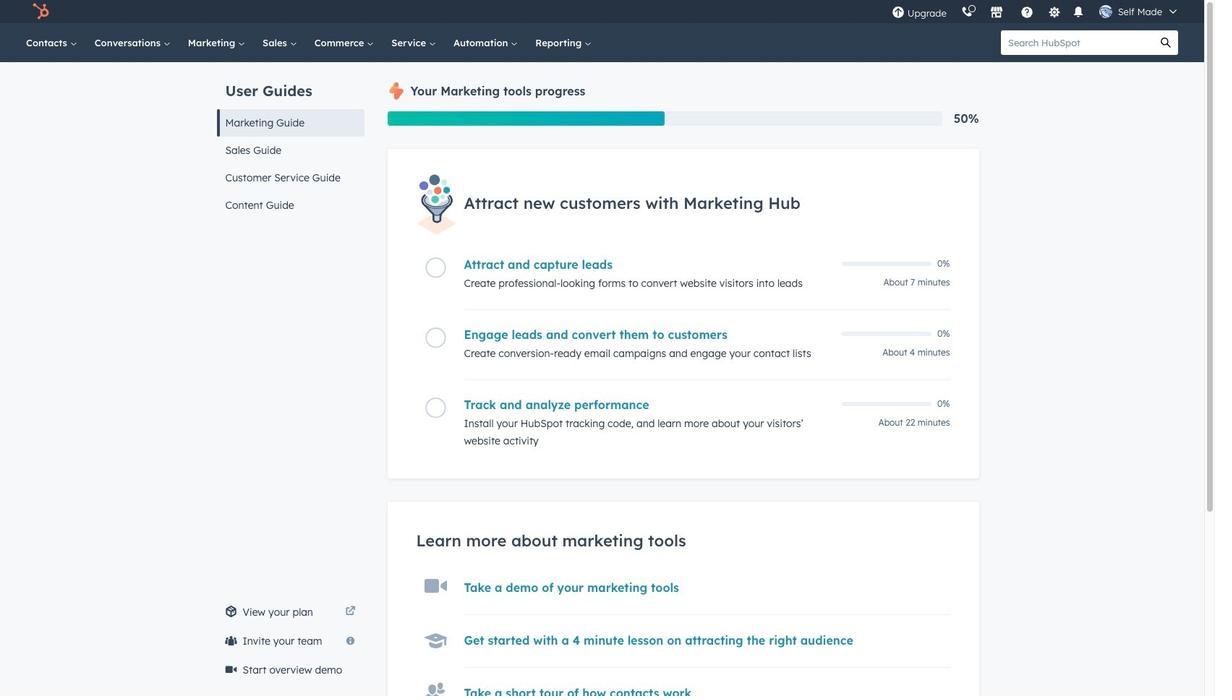 Task type: describe. For each thing, give the bounding box(es) containing it.
link opens in a new window image
[[346, 604, 356, 622]]



Task type: vqa. For each thing, say whether or not it's contained in the screenshot.
Marketplaces 'Image'
yes



Task type: locate. For each thing, give the bounding box(es) containing it.
menu
[[885, 0, 1187, 23]]

progress bar
[[388, 111, 665, 126]]

marketplaces image
[[990, 7, 1003, 20]]

Search HubSpot search field
[[1002, 30, 1154, 55]]

ruby anderson image
[[1100, 5, 1113, 18]]

user guides element
[[217, 62, 364, 219]]

link opens in a new window image
[[346, 607, 356, 618]]



